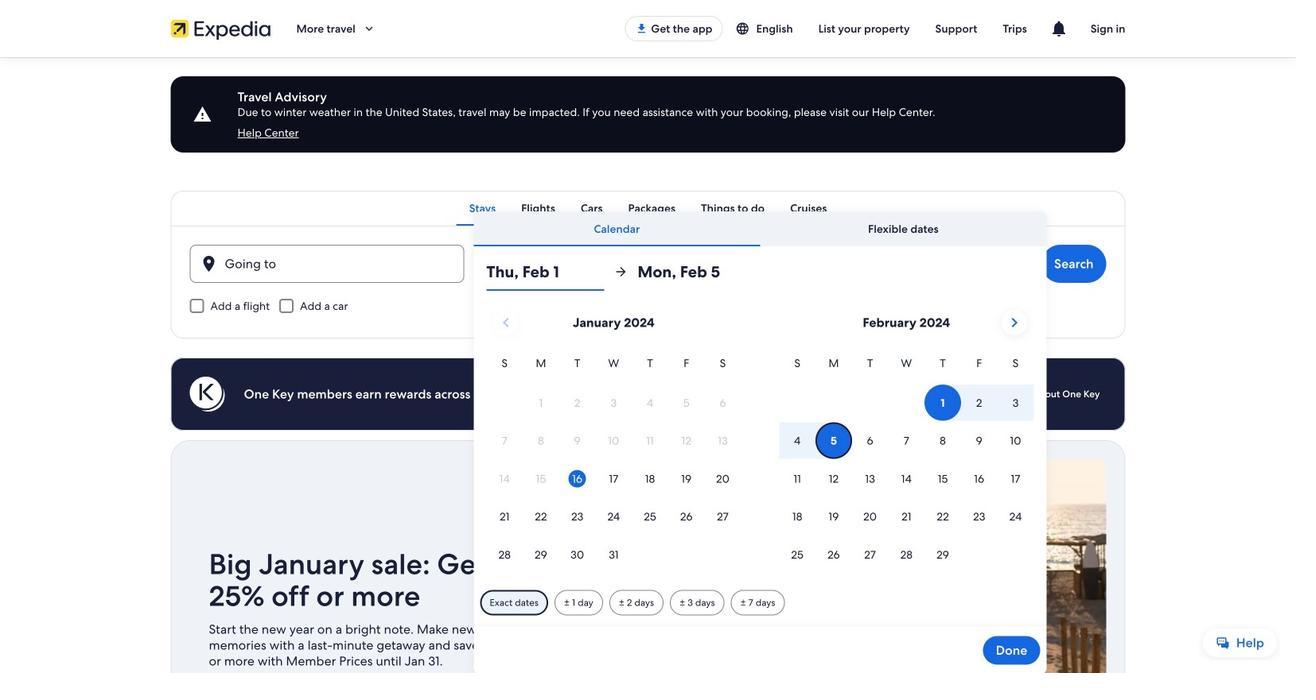 Task type: vqa. For each thing, say whether or not it's contained in the screenshot.
TODAY element
yes



Task type: locate. For each thing, give the bounding box(es) containing it.
travel alert notification region
[[152, 57, 1145, 153]]

february 2024 element
[[779, 355, 1034, 575]]

communication center icon image
[[1049, 19, 1068, 38]]

expedia logo image
[[171, 18, 271, 40]]

main content
[[0, 57, 1296, 674]]

download the app button image
[[635, 22, 648, 35]]

application
[[486, 304, 1034, 575]]

today element
[[569, 470, 586, 488]]

tab list
[[171, 191, 1125, 226], [474, 212, 1047, 247]]



Task type: describe. For each thing, give the bounding box(es) containing it.
more travel image
[[362, 21, 376, 36]]

next month image
[[1005, 313, 1024, 333]]

january 2024 element
[[486, 355, 741, 575]]

previous month image
[[496, 313, 516, 333]]

directional image
[[614, 265, 628, 279]]

small image
[[736, 21, 756, 36]]



